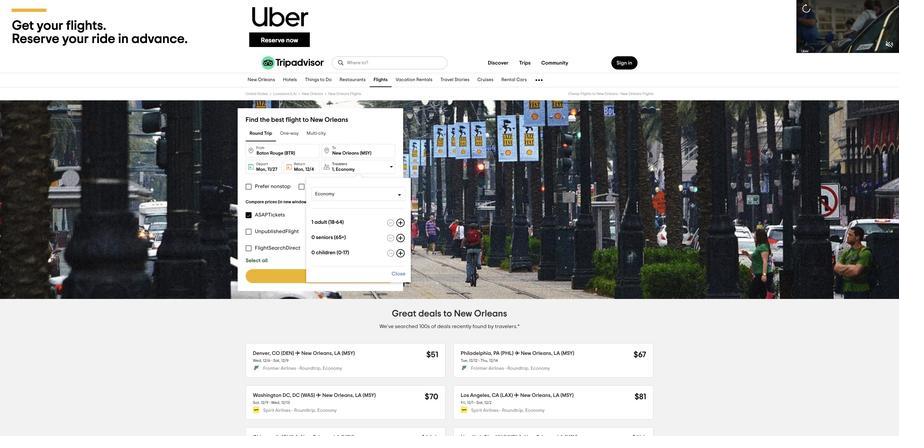 Task type: vqa. For each thing, say whether or not it's contained in the screenshot.


Task type: describe. For each thing, give the bounding box(es) containing it.
new orleans, la (msy) for $70
[[322, 393, 376, 398]]

new orleans flights link
[[328, 92, 361, 96]]

tue, 12/12  - thu, 12/14
[[461, 359, 498, 363]]

economy for $81
[[525, 408, 545, 413]]

the
[[260, 117, 270, 123]]

flightsearchdirect
[[255, 245, 300, 251]]

cars
[[517, 78, 527, 82]]

discover
[[488, 60, 509, 66]]

stories
[[455, 78, 470, 82]]

multi-city
[[307, 131, 326, 136]]

sponsored
[[313, 201, 329, 204]]

economy for $51
[[323, 366, 342, 371]]

rental cars
[[501, 78, 527, 82]]

sat, for $51
[[273, 359, 280, 363]]

$81
[[635, 393, 646, 401]]

roundtrip, for $81
[[502, 408, 524, 413]]

dc
[[292, 393, 300, 398]]

orleans up "states"
[[258, 78, 275, 82]]

orleans, for $81
[[532, 393, 552, 398]]

one-
[[280, 131, 290, 136]]

12/12
[[469, 359, 478, 363]]

spirit airlines - roundtrip, economy for $81
[[471, 408, 545, 413]]

tue,
[[461, 359, 468, 363]]

way
[[290, 131, 299, 136]]

one-way
[[280, 131, 299, 136]]

flights
[[319, 273, 334, 279]]

new right (was)
[[322, 393, 333, 398]]

1 horizontal spatial wed,
[[271, 401, 280, 405]]

rental cars link
[[498, 73, 531, 87]]

return
[[294, 162, 305, 166]]

to right cheap
[[592, 92, 596, 96]]

sign in link
[[611, 56, 638, 70]]

co
[[272, 351, 280, 356]]

states
[[257, 92, 268, 96]]

new right (den)
[[301, 351, 312, 356]]

roundtrip, for $67
[[507, 366, 530, 371]]

to right flight
[[303, 117, 309, 123]]

great deals to new orleans
[[392, 309, 507, 318]]

sign
[[617, 60, 627, 66]]

12/2
[[484, 401, 492, 405]]

,
[[334, 167, 335, 172]]

(65+)
[[334, 235, 346, 240]]

(phl)
[[501, 351, 514, 356]]

vacation rentals
[[396, 78, 433, 82]]

- down washington
[[269, 401, 270, 405]]

vacation
[[396, 78, 415, 82]]

flights link
[[370, 73, 392, 87]]

things to do link
[[301, 73, 336, 87]]

mon, for mon, 12/4
[[294, 167, 304, 172]]

cruises
[[477, 78, 494, 82]]

0 vertical spatial new orleans
[[248, 78, 275, 82]]

to inside things to do link
[[320, 78, 325, 82]]

new orleans, la (msy) for $51
[[301, 351, 355, 356]]

- down (lax)
[[500, 408, 501, 413]]

ca
[[492, 393, 499, 398]]

orleans up by
[[474, 309, 507, 318]]

(lax)
[[500, 393, 513, 398]]

spirit for $81
[[471, 408, 482, 413]]

find flights button
[[246, 269, 395, 283]]

pa
[[494, 351, 500, 356]]

(den)
[[281, 351, 294, 356]]

louisiana (la) link
[[273, 92, 297, 96]]

frontier for $67
[[471, 366, 488, 371]]

(was)
[[301, 393, 315, 398]]

12/13
[[281, 401, 290, 405]]

nearby
[[327, 184, 344, 189]]

louisiana (la)
[[273, 92, 297, 96]]

(in
[[278, 200, 283, 204]]

airlines for $51
[[281, 366, 296, 371]]

community
[[541, 60, 568, 66]]

multi-
[[307, 131, 318, 136]]

1 horizontal spatial 12/9
[[281, 359, 289, 363]]

trip
[[264, 131, 272, 136]]

new up united
[[248, 78, 257, 82]]

select
[[246, 258, 261, 263]]

washington
[[253, 393, 281, 398]]

close
[[392, 271, 405, 276]]

new orleans, la (msy) for $81
[[520, 393, 574, 398]]

denver, co (den)
[[253, 351, 294, 356]]

economy for $70
[[317, 408, 337, 413]]

travel stories
[[440, 78, 470, 82]]

$70
[[425, 393, 438, 401]]

searched
[[395, 324, 418, 329]]

1 vertical spatial deals
[[437, 324, 451, 329]]

orleans down the sign
[[605, 92, 618, 96]]

(msy) for $51
[[342, 351, 355, 356]]

trips button
[[514, 56, 536, 70]]

restaurants link
[[336, 73, 370, 87]]

thu,
[[481, 359, 488, 363]]

roundtrip, for $51
[[299, 366, 322, 371]]

cheap
[[568, 92, 580, 96]]

1 inside travelers 1 , economy
[[332, 167, 334, 172]]

cheap flights to new orleans - new orleans flights
[[568, 92, 654, 96]]

(la)
[[290, 92, 297, 96]]

0 vertical spatial new orleans link
[[244, 73, 279, 87]]

orleans down in
[[629, 92, 642, 96]]

12/4
[[305, 167, 314, 172]]

17)
[[343, 250, 349, 255]]

united states
[[246, 92, 268, 96]]

we've
[[380, 324, 394, 329]]

orleans down things to do link
[[310, 92, 323, 96]]

1 vertical spatial 12/9
[[261, 401, 268, 405]]

trips
[[519, 60, 531, 66]]

orleans, for $67
[[532, 351, 553, 356]]

all
[[262, 258, 268, 263]]

roundtrip, for $70
[[294, 408, 316, 413]]

la for $67
[[554, 351, 560, 356]]

new down sign in
[[621, 92, 628, 96]]

compare
[[246, 200, 264, 204]]

airlines for $81
[[483, 408, 499, 413]]

- right 12/6
[[271, 359, 272, 363]]

la for $70
[[355, 393, 362, 398]]

orleans down restaurants link
[[336, 92, 349, 96]]

of
[[431, 324, 436, 329]]

things to do
[[305, 78, 332, 82]]

adult
[[314, 220, 327, 225]]

to
[[332, 146, 336, 150]]

nonstop
[[271, 184, 291, 189]]

we've searched 100s of deals recently found by travelers.*
[[380, 324, 520, 329]]

new right (lax)
[[520, 393, 531, 398]]

from
[[256, 146, 264, 150]]

City or Airport text field
[[246, 144, 319, 158]]

depart mon, 11/27
[[256, 162, 277, 172]]

frontier airlines - roundtrip, economy for $67
[[471, 366, 550, 371]]

- right 12/1
[[474, 401, 476, 405]]

airlines for $67
[[489, 366, 504, 371]]

new
[[283, 200, 291, 204]]

children
[[316, 250, 335, 255]]



Task type: locate. For each thing, give the bounding box(es) containing it.
new up recently
[[454, 309, 472, 318]]

0 horizontal spatial mon,
[[256, 167, 266, 172]]

1 horizontal spatial new orleans link
[[302, 92, 323, 96]]

1 horizontal spatial spirit airlines - roundtrip, economy
[[471, 408, 545, 413]]

round trip
[[250, 131, 272, 136]]

roundtrip, down (lax)
[[502, 408, 524, 413]]

frontier airlines - roundtrip, economy
[[263, 366, 342, 371], [471, 366, 550, 371]]

airlines for $70
[[275, 408, 291, 413]]

travel stories link
[[437, 73, 474, 87]]

recently
[[452, 324, 472, 329]]

by
[[488, 324, 494, 329]]

1
[[332, 167, 334, 172], [311, 220, 313, 225]]

2 frontier airlines - roundtrip, economy from the left
[[471, 366, 550, 371]]

airlines down 12/14
[[489, 366, 504, 371]]

depart
[[256, 162, 268, 166]]

0 horizontal spatial 12/9
[[261, 401, 268, 405]]

in
[[628, 60, 632, 66]]

deals up of
[[418, 309, 441, 318]]

mon,
[[256, 167, 266, 172], [294, 167, 304, 172]]

find left the
[[246, 117, 258, 123]]

new up multi-city
[[310, 117, 323, 123]]

1 spirit from the left
[[263, 408, 274, 413]]

0 horizontal spatial spirit airlines - roundtrip, economy
[[263, 408, 337, 413]]

airlines down 12/13
[[275, 408, 291, 413]]

sign in
[[617, 60, 632, 66]]

mon, down return
[[294, 167, 304, 172]]

1 vertical spatial wed,
[[271, 401, 280, 405]]

to up we've searched 100s of deals recently found by travelers.*
[[443, 309, 452, 318]]

community button
[[536, 56, 574, 70]]

los angeles, ca (lax)
[[461, 393, 513, 398]]

frontier down tue, 12/12  - thu, 12/14
[[471, 366, 488, 371]]

airlines down (den)
[[281, 366, 296, 371]]

to left do
[[320, 78, 325, 82]]

new orleans, la (msy) for $67
[[521, 351, 574, 356]]

to
[[320, 78, 325, 82], [592, 92, 596, 96], [303, 117, 309, 123], [443, 309, 452, 318]]

flights
[[374, 78, 388, 82], [350, 92, 361, 96], [581, 92, 592, 96], [643, 92, 654, 96]]

1 0 from the top
[[311, 235, 315, 240]]

window)
[[292, 200, 308, 204]]

denver,
[[253, 351, 271, 356]]

0 horizontal spatial new orleans link
[[244, 73, 279, 87]]

mon, down 'depart'
[[256, 167, 266, 172]]

mon, inside return mon, 12/4
[[294, 167, 304, 172]]

include nearby airports
[[308, 184, 365, 189]]

asaptickets
[[255, 212, 285, 218]]

fri,
[[461, 401, 466, 405]]

find for find the best flight to new orleans
[[246, 117, 258, 123]]

2 horizontal spatial sat,
[[476, 401, 484, 405]]

cruises link
[[474, 73, 498, 87]]

tripadvisor image
[[262, 56, 324, 70]]

1 horizontal spatial sat,
[[273, 359, 280, 363]]

City or Airport text field
[[321, 144, 395, 158]]

washington dc, dc (was)
[[253, 393, 315, 398]]

unpublishedflight
[[255, 229, 299, 234]]

deals
[[418, 309, 441, 318], [437, 324, 451, 329]]

hotels
[[283, 78, 297, 82]]

economy inside travelers 1 , economy
[[336, 167, 355, 172]]

0 left the "seniors"
[[311, 235, 315, 240]]

(msy)
[[342, 351, 355, 356], [561, 351, 574, 356], [363, 393, 376, 398], [561, 393, 574, 398]]

sat, 12/9  - wed, 12/13
[[253, 401, 290, 405]]

spirit down fri, 12/1  - sat, 12/2 in the bottom right of the page
[[471, 408, 482, 413]]

1 horizontal spatial new orleans
[[302, 92, 323, 96]]

0 vertical spatial deals
[[418, 309, 441, 318]]

12/14
[[489, 359, 498, 363]]

2 mon, from the left
[[294, 167, 304, 172]]

ladybug
[[330, 229, 351, 234]]

new orleans up "states"
[[248, 78, 275, 82]]

la for $81
[[553, 393, 559, 398]]

la
[[334, 351, 341, 356], [554, 351, 560, 356], [355, 393, 362, 398], [553, 393, 559, 398]]

(msy) for $70
[[363, 393, 376, 398]]

sat, down washington
[[253, 401, 260, 405]]

0 children (0-17)
[[311, 250, 349, 255]]

0 for 0 seniors (65+)
[[311, 235, 315, 240]]

orleans
[[258, 78, 275, 82], [310, 92, 323, 96], [336, 92, 349, 96], [605, 92, 618, 96], [629, 92, 642, 96], [325, 117, 348, 123], [474, 309, 507, 318]]

0 horizontal spatial 1
[[311, 220, 313, 225]]

- down (phl) on the right bottom of the page
[[505, 366, 506, 371]]

0 horizontal spatial find
[[246, 117, 258, 123]]

64)
[[336, 220, 344, 225]]

1 mon, from the left
[[256, 167, 266, 172]]

include
[[308, 184, 326, 189]]

la for $51
[[334, 351, 341, 356]]

roundtrip, down (was)
[[294, 408, 316, 413]]

2 frontier from the left
[[471, 366, 488, 371]]

deals right of
[[437, 324, 451, 329]]

2 spirit from the left
[[471, 408, 482, 413]]

rental
[[501, 78, 515, 82]]

roundtrip, down (phl) on the right bottom of the page
[[507, 366, 530, 371]]

new orleans link up "states"
[[244, 73, 279, 87]]

0 horizontal spatial sat,
[[253, 401, 260, 405]]

wed, left 12/13
[[271, 401, 280, 405]]

new right (phl) on the right bottom of the page
[[521, 351, 531, 356]]

search image
[[338, 60, 344, 66]]

1 vertical spatial 0
[[311, 250, 315, 255]]

new down do
[[328, 92, 336, 96]]

frontier airlines - roundtrip, economy for $51
[[263, 366, 342, 371]]

- up 'dc'
[[297, 366, 298, 371]]

1 horizontal spatial frontier
[[471, 366, 488, 371]]

spirit airlines - roundtrip, economy for $70
[[263, 408, 337, 413]]

prefer
[[255, 184, 270, 189]]

1 vertical spatial find
[[307, 273, 318, 279]]

0 vertical spatial 1
[[332, 167, 334, 172]]

wed, 12/6  - sat, 12/9
[[253, 359, 289, 363]]

1 frontier airlines - roundtrip, economy from the left
[[263, 366, 342, 371]]

- down the sign
[[619, 92, 620, 96]]

1 down travelers at the left top
[[332, 167, 334, 172]]

$67
[[634, 351, 646, 359]]

hotels link
[[279, 73, 301, 87]]

(msy) for $81
[[561, 393, 574, 398]]

0 horizontal spatial wed,
[[253, 359, 262, 363]]

find the best flight to new orleans
[[246, 117, 348, 123]]

dc,
[[283, 393, 291, 398]]

rentals
[[416, 78, 433, 82]]

12/9 down (den)
[[281, 359, 289, 363]]

None search field
[[332, 57, 447, 69]]

2 0 from the top
[[311, 250, 315, 255]]

1 horizontal spatial mon,
[[294, 167, 304, 172]]

mon, for mon, 11/27
[[256, 167, 266, 172]]

- left the thu,
[[479, 359, 480, 363]]

0 vertical spatial find
[[246, 117, 258, 123]]

0 vertical spatial wed,
[[253, 359, 262, 363]]

wed, down 'denver,'
[[253, 359, 262, 363]]

new orleans down things
[[302, 92, 323, 96]]

1 horizontal spatial 1
[[332, 167, 334, 172]]

new orleans link down things
[[302, 92, 323, 96]]

frontier airlines - roundtrip, economy down (phl) on the right bottom of the page
[[471, 366, 550, 371]]

travelers
[[332, 162, 347, 166]]

frontier down wed, 12/6  - sat, 12/9
[[263, 366, 280, 371]]

advertisement region
[[0, 0, 899, 53]]

united states link
[[246, 92, 268, 96]]

travelers 1 , economy
[[332, 162, 355, 172]]

0
[[311, 235, 315, 240], [311, 250, 315, 255]]

1 adult (18-64)
[[311, 220, 344, 225]]

spirit airlines - roundtrip, economy down 'dc'
[[263, 408, 337, 413]]

airlines down 12/2
[[483, 408, 499, 413]]

new orleans flights
[[328, 92, 361, 96]]

find flights
[[307, 273, 334, 279]]

find left flights at the left bottom
[[307, 273, 318, 279]]

best
[[271, 117, 284, 123]]

philadelphia, pa (phl)
[[461, 351, 514, 356]]

frontier airlines - roundtrip, economy down (den)
[[263, 366, 342, 371]]

0 left "children"
[[311, 250, 315, 255]]

find for find flights
[[307, 273, 318, 279]]

airports
[[346, 184, 365, 189]]

orleans, for $70
[[334, 393, 354, 398]]

spirit airlines - roundtrip, economy down (lax)
[[471, 408, 545, 413]]

orleans, for $51
[[313, 351, 333, 356]]

do
[[326, 78, 332, 82]]

mon, inside depart mon, 11/27
[[256, 167, 266, 172]]

1 vertical spatial new orleans link
[[302, 92, 323, 96]]

2 spirit airlines - roundtrip, economy from the left
[[471, 408, 545, 413]]

economy for $67
[[531, 366, 550, 371]]

select all
[[246, 258, 268, 263]]

sat, down angeles,
[[476, 401, 484, 405]]

economy
[[336, 167, 355, 172], [315, 192, 334, 196], [323, 366, 342, 371], [531, 366, 550, 371], [317, 408, 337, 413], [525, 408, 545, 413]]

prices
[[265, 200, 277, 204]]

found
[[473, 324, 487, 329]]

100s
[[419, 324, 430, 329]]

12/9 down washington
[[261, 401, 268, 405]]

new orleans, la (msy)
[[301, 351, 355, 356], [521, 351, 574, 356], [322, 393, 376, 398], [520, 393, 574, 398]]

spirit airlines - roundtrip, economy
[[263, 408, 337, 413], [471, 408, 545, 413]]

0 horizontal spatial new orleans
[[248, 78, 275, 82]]

0 for 0 children (0-17)
[[311, 250, 315, 255]]

angeles,
[[470, 393, 491, 398]]

1 frontier from the left
[[263, 366, 280, 371]]

spirit for $70
[[263, 408, 274, 413]]

sat, for $81
[[476, 401, 484, 405]]

philadelphia,
[[461, 351, 492, 356]]

0 seniors (65+)
[[311, 235, 346, 240]]

0 vertical spatial 0
[[311, 235, 315, 240]]

(msy) for $67
[[561, 351, 574, 356]]

orleans,
[[313, 351, 333, 356], [532, 351, 553, 356], [334, 393, 354, 398], [532, 393, 552, 398]]

- down 'dc'
[[292, 408, 293, 413]]

travelers.*
[[495, 324, 520, 329]]

12/9
[[281, 359, 289, 363], [261, 401, 268, 405]]

1 vertical spatial 1
[[311, 220, 313, 225]]

sat,
[[273, 359, 280, 363], [253, 401, 260, 405], [476, 401, 484, 405]]

0 horizontal spatial frontier airlines - roundtrip, economy
[[263, 366, 342, 371]]

travel
[[440, 78, 454, 82]]

0 vertical spatial 12/9
[[281, 359, 289, 363]]

new right cheap
[[597, 92, 604, 96]]

1 horizontal spatial frontier airlines - roundtrip, economy
[[471, 366, 550, 371]]

0 horizontal spatial spirit
[[263, 408, 274, 413]]

round
[[250, 131, 263, 136]]

spirit down sat, 12/9  - wed, 12/13
[[263, 408, 274, 413]]

Search search field
[[347, 60, 442, 66]]

1 spirit airlines - roundtrip, economy from the left
[[263, 408, 337, 413]]

frontier for $51
[[263, 366, 280, 371]]

$51
[[426, 351, 438, 359]]

-
[[619, 92, 620, 96], [271, 359, 272, 363], [479, 359, 480, 363], [297, 366, 298, 371], [505, 366, 506, 371], [269, 401, 270, 405], [474, 401, 476, 405], [292, 408, 293, 413], [500, 408, 501, 413]]

find inside "button"
[[307, 273, 318, 279]]

1 horizontal spatial spirit
[[471, 408, 482, 413]]

1 left adult
[[311, 220, 313, 225]]

roundtrip, up (was)
[[299, 366, 322, 371]]

1 horizontal spatial find
[[307, 273, 318, 279]]

los
[[461, 393, 469, 398]]

new right (la)
[[302, 92, 309, 96]]

orleans up city at the left top of the page
[[325, 117, 348, 123]]

flight
[[286, 117, 301, 123]]

sat, down the "co" on the left of page
[[273, 359, 280, 363]]

1 vertical spatial new orleans
[[302, 92, 323, 96]]

0 horizontal spatial frontier
[[263, 366, 280, 371]]



